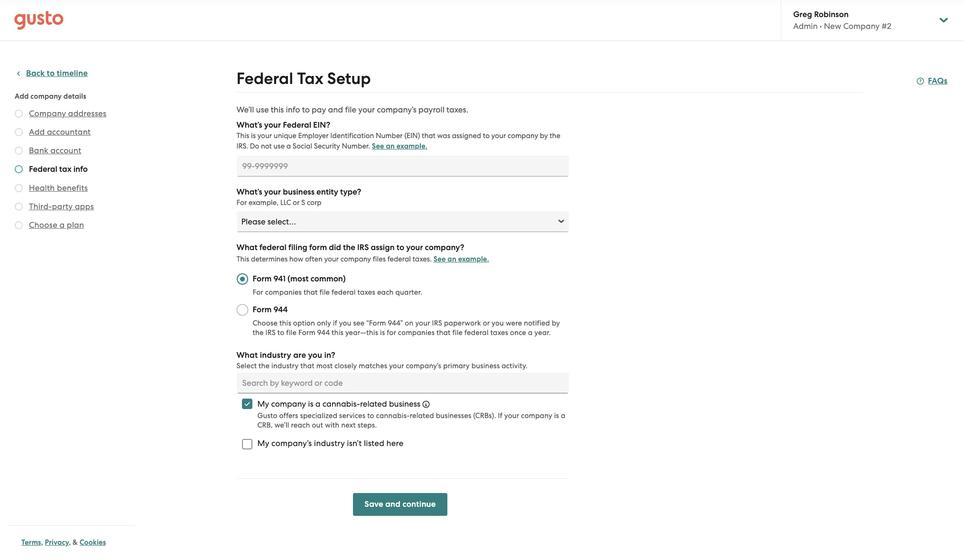 Task type: locate. For each thing, give the bounding box(es) containing it.
1 vertical spatial choose
[[253, 319, 278, 328]]

next
[[342, 421, 356, 430]]

and right save on the bottom of the page
[[386, 500, 401, 510]]

your up what industry are you in? field
[[389, 362, 404, 370]]

form
[[310, 243, 327, 253]]

1 horizontal spatial use
[[274, 142, 285, 151]]

1 horizontal spatial company
[[844, 21, 880, 31]]

0 horizontal spatial see
[[372, 142, 385, 151]]

1 vertical spatial irs
[[432, 319, 443, 328]]

an down company?
[[448, 255, 457, 264]]

None checkbox
[[237, 394, 258, 415]]

None radio
[[237, 274, 248, 285]]

industry down 'are'
[[272, 362, 299, 370]]

gusto offers specialized services to cannabis-related businesses (crbs). if your company is a crb, we'll reach out with next steps.
[[258, 412, 566, 430]]

1 horizontal spatial example.
[[459, 255, 490, 264]]

0 vertical spatial an
[[386, 142, 395, 151]]

out
[[312, 421, 323, 430]]

once
[[510, 329, 527, 337]]

1 vertical spatial an
[[448, 255, 457, 264]]

0 vertical spatial what's
[[237, 120, 262, 130]]

cannabis-
[[323, 399, 360, 409], [376, 412, 410, 420]]

the inside this is your unique employer identification number (ein) that was assigned to your company by the irs. do not use a social security number.
[[550, 132, 561, 140]]

filing
[[289, 243, 308, 253]]

you right if
[[339, 319, 352, 328]]

1 horizontal spatial choose
[[253, 319, 278, 328]]

add down back
[[15, 92, 29, 101]]

this
[[237, 132, 249, 140], [237, 255, 249, 264]]

0 horizontal spatial info
[[73, 164, 88, 174]]

your inside what industry are you in? select the industry that most closely matches your company's primary business activity.
[[389, 362, 404, 370]]

what's up "example,"
[[237, 187, 262, 197]]

are
[[294, 350, 306, 360]]

see down number
[[372, 142, 385, 151]]

1 vertical spatial company
[[29, 109, 66, 118]]

1 horizontal spatial cannabis-
[[376, 412, 410, 420]]

1 check image from the top
[[15, 110, 23, 118]]

1 vertical spatial this
[[237, 255, 249, 264]]

use inside this is your unique employer identification number (ein) that was assigned to your company by the irs. do not use a social security number.
[[274, 142, 285, 151]]

1 horizontal spatial you
[[339, 319, 352, 328]]

your
[[359, 105, 375, 114], [264, 120, 281, 130], [258, 132, 272, 140], [492, 132, 506, 140], [264, 187, 281, 197], [407, 243, 423, 253], [325, 255, 339, 264], [416, 319, 431, 328], [389, 362, 404, 370], [505, 412, 520, 420]]

cannabis- up steps.
[[376, 412, 410, 420]]

form 944 choose this option only if you see "form 944" on your irs paperwork or you were notified by the irs to file form 944 this year—this is for companies that file federal taxes once a year.
[[253, 305, 561, 337]]

1 horizontal spatial companies
[[398, 329, 435, 337]]

0 horizontal spatial business
[[283, 187, 315, 197]]

for left "example,"
[[237, 198, 247, 207]]

what up select
[[237, 350, 258, 360]]

business
[[283, 187, 315, 197], [472, 362, 500, 370], [389, 399, 421, 409]]

is inside form 944 choose this option only if you see "form 944" on your irs paperwork or you were notified by the irs to file form 944 this year—this is for companies that file federal taxes once a year.
[[380, 329, 385, 337]]

1 vertical spatial add
[[29, 127, 45, 137]]

this
[[271, 105, 284, 114], [280, 319, 292, 328], [332, 329, 344, 337]]

add
[[15, 92, 29, 101], [29, 127, 45, 137]]

example. down (ein)
[[397, 142, 428, 151]]

info up what's your federal ein?
[[286, 105, 300, 114]]

number
[[376, 132, 403, 140]]

check image down the add company details
[[15, 110, 23, 118]]

to inside back to timeline button
[[47, 68, 55, 78]]

file up "identification"
[[345, 105, 357, 114]]

company inside what federal filing form did the irs assign to your company? this determines how often your company files federal taxes. see an example.
[[341, 255, 371, 264]]

2 check image from the top
[[15, 128, 23, 136]]

back to timeline button
[[15, 68, 88, 79]]

federal tax info list
[[15, 108, 132, 233]]

0 horizontal spatial ,
[[41, 539, 43, 547]]

(ein)
[[405, 132, 420, 140]]

security
[[314, 142, 340, 151]]

industry left 'are'
[[260, 350, 292, 360]]

federal up we'll
[[237, 69, 294, 88]]

what's inside what's your business entity type? for example, llc or s corp
[[237, 187, 262, 197]]

form
[[253, 274, 272, 284], [253, 305, 272, 315], [299, 329, 316, 337]]

check image left choose a plan on the top left
[[15, 221, 23, 229]]

0 vertical spatial cannabis-
[[323, 399, 360, 409]]

944 down 941
[[274, 305, 288, 315]]

business up gusto offers specialized services to cannabis-related businesses (crbs). if your company is a crb, we'll reach out with next steps.
[[389, 399, 421, 409]]

0 vertical spatial my
[[258, 399, 269, 409]]

check image left third-
[[15, 203, 23, 211]]

this inside this is your unique employer identification number (ein) that was assigned to your company by the irs. do not use a social security number.
[[237, 132, 249, 140]]

third-
[[29, 202, 52, 211]]

1 horizontal spatial irs
[[358, 243, 369, 253]]

1 vertical spatial check image
[[15, 184, 23, 192]]

1 my from the top
[[258, 399, 269, 409]]

federal inside list
[[29, 164, 57, 174]]

related left 'businesses'
[[410, 412, 434, 420]]

check image left bank
[[15, 147, 23, 155]]

form inside "form 941 (most common) for companies that file federal taxes each quarter."
[[253, 274, 272, 284]]

or inside form 944 choose this option only if you see "form 944" on your irs paperwork or you were notified by the irs to file form 944 this year—this is for companies that file federal taxes once a year.
[[483, 319, 490, 328]]

0 vertical spatial companies
[[265, 288, 302, 297]]

1 this from the top
[[237, 132, 249, 140]]

for down determines
[[253, 288, 264, 297]]

setup
[[327, 69, 371, 88]]

steps.
[[358, 421, 377, 430]]

your up unique
[[264, 120, 281, 130]]

0 horizontal spatial or
[[293, 198, 300, 207]]

1 vertical spatial what's
[[237, 187, 262, 197]]

is inside this is your unique employer identification number (ein) that was assigned to your company by the irs. do not use a social security number.
[[251, 132, 256, 140]]

crb,
[[258, 421, 273, 430]]

industry down with
[[314, 439, 345, 448]]

and right pay
[[328, 105, 343, 114]]

0 vertical spatial check image
[[15, 165, 23, 173]]

companies down 941
[[265, 288, 302, 297]]

what up determines
[[237, 243, 258, 253]]

1 vertical spatial see
[[434, 255, 446, 264]]

my for my company's industry isn't listed here
[[258, 439, 270, 448]]

check image
[[15, 165, 23, 173], [15, 184, 23, 192]]

1 vertical spatial 944
[[318, 329, 330, 337]]

check image for bank
[[15, 147, 23, 155]]

you left 'were'
[[492, 319, 504, 328]]

continue
[[403, 500, 436, 510]]

2 my from the top
[[258, 439, 270, 448]]

1 vertical spatial info
[[73, 164, 88, 174]]

new
[[825, 21, 842, 31]]

related
[[360, 399, 387, 409], [410, 412, 434, 420]]

company?
[[425, 243, 465, 253]]

0 vertical spatial see an example. button
[[372, 141, 428, 152]]

plan
[[67, 220, 84, 230]]

0 horizontal spatial related
[[360, 399, 387, 409]]

choose inside form 944 choose this option only if you see "form 944" on your irs paperwork or you were notified by the irs to file form 944 this year—this is for companies that file federal taxes once a year.
[[253, 319, 278, 328]]

0 vertical spatial business
[[283, 187, 315, 197]]

1 horizontal spatial 944
[[318, 329, 330, 337]]

choose left option on the bottom left of page
[[253, 319, 278, 328]]

check image left the 'add accountant'
[[15, 128, 23, 136]]

2 this from the top
[[237, 255, 249, 264]]

1 vertical spatial cannabis-
[[376, 412, 410, 420]]

taxes. right payroll
[[447, 105, 469, 114]]

choose down third-
[[29, 220, 57, 230]]

1 what from the top
[[237, 243, 258, 253]]

, left privacy
[[41, 539, 43, 547]]

taxes inside form 944 choose this option only if you see "form 944" on your irs paperwork or you were notified by the irs to file form 944 this year—this is for companies that file federal taxes once a year.
[[491, 329, 509, 337]]

select
[[237, 362, 257, 370]]

944"
[[388, 319, 403, 328]]

1 vertical spatial my
[[258, 439, 270, 448]]

1 horizontal spatial and
[[386, 500, 401, 510]]

1 vertical spatial use
[[274, 142, 285, 151]]

details
[[64, 92, 86, 101]]

health
[[29, 183, 55, 193]]

you up most
[[308, 350, 323, 360]]

your right on on the bottom of the page
[[416, 319, 431, 328]]

, left &
[[69, 539, 71, 547]]

company's down the reach
[[272, 439, 312, 448]]

check image for company
[[15, 110, 23, 118]]

federal inside form 944 choose this option only if you see "form 944" on your irs paperwork or you were notified by the irs to file form 944 this year—this is for companies that file federal taxes once a year.
[[465, 329, 489, 337]]

federal down common)
[[332, 288, 356, 297]]

you inside what industry are you in? select the industry that most closely matches your company's primary business activity.
[[308, 350, 323, 360]]

add for add accountant
[[29, 127, 45, 137]]

the inside what federal filing form did the irs assign to your company? this determines how often your company files federal taxes. see an example.
[[343, 243, 356, 253]]

taxes
[[358, 288, 376, 297], [491, 329, 509, 337]]

1 horizontal spatial business
[[389, 399, 421, 409]]

your up "identification"
[[359, 105, 375, 114]]

your up "example,"
[[264, 187, 281, 197]]

did
[[329, 243, 341, 253]]

an down number
[[386, 142, 395, 151]]

0 vertical spatial or
[[293, 198, 300, 207]]

see down company?
[[434, 255, 446, 264]]

company's up what industry are you in? field
[[406, 362, 442, 370]]

this down if
[[332, 329, 344, 337]]

what's for what's your federal ein?
[[237, 120, 262, 130]]

what's
[[237, 120, 262, 130], [237, 187, 262, 197]]

companies down on on the bottom of the page
[[398, 329, 435, 337]]

on
[[405, 319, 414, 328]]

files
[[373, 255, 386, 264]]

0 horizontal spatial cannabis-
[[323, 399, 360, 409]]

1 horizontal spatial see
[[434, 255, 446, 264]]

company's up number
[[377, 105, 417, 114]]

this up irs.
[[237, 132, 249, 140]]

that down (most
[[304, 288, 318, 297]]

1 vertical spatial form
[[253, 305, 272, 315]]

if
[[498, 412, 503, 420]]

what's down we'll
[[237, 120, 262, 130]]

info inside list
[[73, 164, 88, 174]]

2 what from the top
[[237, 350, 258, 360]]

or left s
[[293, 198, 300, 207]]

and
[[328, 105, 343, 114], [386, 500, 401, 510]]

2 vertical spatial company's
[[272, 439, 312, 448]]

0 horizontal spatial an
[[386, 142, 395, 151]]

that left was
[[422, 132, 436, 140]]

taxes left each
[[358, 288, 376, 297]]

taxes. inside what federal filing form did the irs assign to your company? this determines how often your company files federal taxes. see an example.
[[413, 255, 432, 264]]

1 vertical spatial example.
[[459, 255, 490, 264]]

1 vertical spatial business
[[472, 362, 500, 370]]

file
[[345, 105, 357, 114], [320, 288, 330, 297], [287, 329, 297, 337], [453, 329, 463, 337]]

1 vertical spatial taxes
[[491, 329, 509, 337]]

1 vertical spatial taxes.
[[413, 255, 432, 264]]

services
[[339, 412, 366, 420]]

bank account button
[[29, 145, 81, 156]]

add inside button
[[29, 127, 45, 137]]

only
[[317, 319, 331, 328]]

option
[[293, 319, 315, 328]]

use down unique
[[274, 142, 285, 151]]

None radio
[[237, 304, 248, 316]]

what inside what federal filing form did the irs assign to your company? this determines how often your company files federal taxes. see an example.
[[237, 243, 258, 253]]

1 vertical spatial for
[[253, 288, 264, 297]]

2 vertical spatial industry
[[314, 439, 345, 448]]

my down the crb,
[[258, 439, 270, 448]]

see
[[372, 142, 385, 151], [434, 255, 446, 264]]

and inside button
[[386, 500, 401, 510]]

quarter.
[[396, 288, 423, 297]]

federal up health
[[29, 164, 57, 174]]

cannabis- up services
[[323, 399, 360, 409]]

this up what's your federal ein?
[[271, 105, 284, 114]]

1 vertical spatial or
[[483, 319, 490, 328]]

a inside form 944 choose this option only if you see "form 944" on your irs paperwork or you were notified by the irs to file form 944 this year—this is for companies that file federal taxes once a year.
[[529, 329, 533, 337]]

business left activity.
[[472, 362, 500, 370]]

0 horizontal spatial for
[[237, 198, 247, 207]]

apps
[[75, 202, 94, 211]]

taxes.
[[447, 105, 469, 114], [413, 255, 432, 264]]

1 horizontal spatial add
[[29, 127, 45, 137]]

companies
[[265, 288, 302, 297], [398, 329, 435, 337]]

business inside what's your business entity type? for example, llc or s corp
[[283, 187, 315, 197]]

bank account
[[29, 146, 81, 155]]

check image left health
[[15, 184, 23, 192]]

federal
[[237, 69, 294, 88], [283, 120, 312, 130], [29, 164, 57, 174]]

determines
[[251, 255, 288, 264]]

form 941 (most common) for companies that file federal taxes each quarter.
[[253, 274, 423, 297]]

0 horizontal spatial see an example. button
[[372, 141, 428, 152]]

federal down the paperwork
[[465, 329, 489, 337]]

cookies button
[[80, 537, 106, 548]]

business up s
[[283, 187, 315, 197]]

(crbs).
[[474, 412, 497, 420]]

info right tax on the left top
[[73, 164, 88, 174]]

federal tax setup
[[237, 69, 371, 88]]

0 vertical spatial info
[[286, 105, 300, 114]]

1 horizontal spatial taxes
[[491, 329, 509, 337]]

taxes. down company?
[[413, 255, 432, 264]]

0 vertical spatial this
[[237, 132, 249, 140]]

primary
[[444, 362, 470, 370]]

party
[[52, 202, 73, 211]]

3 check image from the top
[[15, 147, 23, 155]]

see an example. button down number
[[372, 141, 428, 152]]

see an example. button for what's your federal ein?
[[372, 141, 428, 152]]

2 horizontal spatial irs
[[432, 319, 443, 328]]

•
[[820, 21, 823, 31]]

listed
[[364, 439, 385, 448]]

do
[[250, 142, 259, 151]]

use right we'll
[[256, 105, 269, 114]]

account
[[51, 146, 81, 155]]

this left option on the bottom left of page
[[280, 319, 292, 328]]

federal up unique
[[283, 120, 312, 130]]

or right the paperwork
[[483, 319, 490, 328]]

company's
[[377, 105, 417, 114], [406, 362, 442, 370], [272, 439, 312, 448]]

identification
[[331, 132, 374, 140]]

see an example. button
[[372, 141, 428, 152], [434, 254, 490, 265]]

company inside gusto offers specialized services to cannabis-related businesses (crbs). if your company is a crb, we'll reach out with next steps.
[[522, 412, 553, 420]]

2 what's from the top
[[237, 187, 262, 197]]

check image for third-
[[15, 203, 23, 211]]

0 vertical spatial choose
[[29, 220, 57, 230]]

federal for federal tax info
[[29, 164, 57, 174]]

business inside what industry are you in? select the industry that most closely matches your company's primary business activity.
[[472, 362, 500, 370]]

privacy link
[[45, 539, 69, 547]]

4 check image from the top
[[15, 203, 23, 211]]

company left the #2
[[844, 21, 880, 31]]

what inside what industry are you in? select the industry that most closely matches your company's primary business activity.
[[237, 350, 258, 360]]

0 vertical spatial federal
[[237, 69, 294, 88]]

0 vertical spatial add
[[15, 92, 29, 101]]

file down option on the bottom left of page
[[287, 329, 297, 337]]

company's inside what industry are you in? select the industry that most closely matches your company's primary business activity.
[[406, 362, 442, 370]]

a inside this is your unique employer identification number (ein) that was assigned to your company by the irs. do not use a social security number.
[[287, 142, 291, 151]]

by inside this is your unique employer identification number (ein) that was assigned to your company by the irs. do not use a social security number.
[[540, 132, 548, 140]]

third-party apps button
[[29, 201, 94, 212]]

check image
[[15, 110, 23, 118], [15, 128, 23, 136], [15, 147, 23, 155], [15, 203, 23, 211], [15, 221, 23, 229]]

1 vertical spatial federal
[[283, 120, 312, 130]]

0 vertical spatial for
[[237, 198, 247, 207]]

0 horizontal spatial use
[[256, 105, 269, 114]]

that down 'are'
[[301, 362, 315, 370]]

federal right files
[[388, 255, 411, 264]]

1 what's from the top
[[237, 120, 262, 130]]

file down common)
[[320, 288, 330, 297]]

1 horizontal spatial ,
[[69, 539, 71, 547]]

0 vertical spatial by
[[540, 132, 548, 140]]

1 vertical spatial industry
[[272, 362, 299, 370]]

add company details
[[15, 92, 86, 101]]

0 vertical spatial company
[[844, 21, 880, 31]]

paperwork
[[444, 319, 481, 328]]

add up bank
[[29, 127, 45, 137]]

1 vertical spatial companies
[[398, 329, 435, 337]]

example. down company?
[[459, 255, 490, 264]]

1 vertical spatial related
[[410, 412, 434, 420]]

2 vertical spatial federal
[[29, 164, 57, 174]]

company down the add company details
[[29, 109, 66, 118]]

1 vertical spatial and
[[386, 500, 401, 510]]

taxes down 'were'
[[491, 329, 509, 337]]

add for add company details
[[15, 92, 29, 101]]

if
[[333, 319, 338, 328]]

use
[[256, 105, 269, 114], [274, 142, 285, 151]]

1 horizontal spatial see an example. button
[[434, 254, 490, 265]]

0 horizontal spatial you
[[308, 350, 323, 360]]

1 vertical spatial see an example. button
[[434, 254, 490, 265]]

2 vertical spatial this
[[332, 329, 344, 337]]

related up steps.
[[360, 399, 387, 409]]

my up 'gusto'
[[258, 399, 269, 409]]

0 vertical spatial 944
[[274, 305, 288, 315]]

1 horizontal spatial or
[[483, 319, 490, 328]]

company
[[31, 92, 62, 101], [508, 132, 539, 140], [341, 255, 371, 264], [271, 399, 306, 409], [522, 412, 553, 420]]

third-party apps
[[29, 202, 94, 211]]

see an example. button down company?
[[434, 254, 490, 265]]

0 vertical spatial related
[[360, 399, 387, 409]]

1 vertical spatial what
[[237, 350, 258, 360]]

0 vertical spatial form
[[253, 274, 272, 284]]

2 vertical spatial irs
[[266, 329, 276, 337]]

see an example.
[[372, 142, 428, 151]]

1 horizontal spatial by
[[552, 319, 561, 328]]

this left determines
[[237, 255, 249, 264]]

save
[[365, 500, 384, 510]]

0 vertical spatial taxes
[[358, 288, 376, 297]]

check image left federal tax info
[[15, 165, 23, 173]]

0 horizontal spatial companies
[[265, 288, 302, 297]]

your right if
[[505, 412, 520, 420]]

5 check image from the top
[[15, 221, 23, 229]]

what industry are you in? select the industry that most closely matches your company's primary business activity.
[[237, 350, 528, 370]]

my for my company is a cannabis-related business
[[258, 399, 269, 409]]

0 vertical spatial what
[[237, 243, 258, 253]]

save and continue
[[365, 500, 436, 510]]

944
[[274, 305, 288, 315], [318, 329, 330, 337]]

1 horizontal spatial taxes.
[[447, 105, 469, 114]]

that down the paperwork
[[437, 329, 451, 337]]

0 horizontal spatial example.
[[397, 142, 428, 151]]

0 horizontal spatial add
[[15, 92, 29, 101]]

back
[[26, 68, 45, 78]]

1 vertical spatial by
[[552, 319, 561, 328]]

matches
[[359, 362, 388, 370]]

to inside this is your unique employer identification number (ein) that was assigned to your company by the irs. do not use a social security number.
[[483, 132, 490, 140]]

944 down only
[[318, 329, 330, 337]]



Task type: describe. For each thing, give the bounding box(es) containing it.
file inside "form 941 (most common) for companies that file federal taxes each quarter."
[[320, 288, 330, 297]]

social
[[293, 142, 313, 151]]

1 horizontal spatial info
[[286, 105, 300, 114]]

s
[[302, 198, 305, 207]]

What industry are you in? field
[[237, 373, 569, 394]]

taxes inside "form 941 (most common) for companies that file federal taxes each quarter."
[[358, 288, 376, 297]]

your inside what's your business entity type? for example, llc or s corp
[[264, 187, 281, 197]]

your down did
[[325, 255, 339, 264]]

0 vertical spatial industry
[[260, 350, 292, 360]]

that inside this is your unique employer identification number (ein) that was assigned to your company by the irs. do not use a social security number.
[[422, 132, 436, 140]]

2 , from the left
[[69, 539, 71, 547]]

home image
[[14, 11, 64, 30]]

irs inside what federal filing form did the irs assign to your company? this determines how often your company files federal taxes. see an example.
[[358, 243, 369, 253]]

company inside this is your unique employer identification number (ein) that was assigned to your company by the irs. do not use a social security number.
[[508, 132, 539, 140]]

cannabis- inside gusto offers specialized services to cannabis-related businesses (crbs). if your company is a crb, we'll reach out with next steps.
[[376, 412, 410, 420]]

your inside gusto offers specialized services to cannabis-related businesses (crbs). if your company is a crb, we'll reach out with next steps.
[[505, 412, 520, 420]]

bank
[[29, 146, 48, 155]]

example. inside what federal filing form did the irs assign to your company? this determines how often your company files federal taxes. see an example.
[[459, 255, 490, 264]]

form for form 941 (most common)
[[253, 274, 272, 284]]

was
[[438, 132, 451, 140]]

my company's industry isn't listed here
[[258, 439, 404, 448]]

related inside gusto offers specialized services to cannabis-related businesses (crbs). if your company is a crb, we'll reach out with next steps.
[[410, 412, 434, 420]]

addresses
[[68, 109, 107, 118]]

form for form 944
[[253, 305, 272, 315]]

benefits
[[57, 183, 88, 193]]

2 vertical spatial business
[[389, 399, 421, 409]]

health benefits
[[29, 183, 88, 193]]

0 horizontal spatial 944
[[274, 305, 288, 315]]

your inside form 944 choose this option only if you see "form 944" on your irs paperwork or you were notified by the irs to file form 944 this year—this is for companies that file federal taxes once a year.
[[416, 319, 431, 328]]

an inside what federal filing form did the irs assign to your company? this determines how often your company files federal taxes. see an example.
[[448, 255, 457, 264]]

1 vertical spatial this
[[280, 319, 292, 328]]

notified
[[524, 319, 551, 328]]

here
[[387, 439, 404, 448]]

this inside what federal filing form did the irs assign to your company? this determines how often your company files federal taxes. see an example.
[[237, 255, 249, 264]]

admin
[[794, 21, 818, 31]]

we'll
[[275, 421, 290, 430]]

company inside button
[[29, 109, 66, 118]]

this is your unique employer identification number (ein) that was assigned to your company by the irs. do not use a social security number.
[[237, 132, 561, 151]]

companies inside "form 941 (most common) for companies that file federal taxes each quarter."
[[265, 288, 302, 297]]

is inside gusto offers specialized services to cannabis-related businesses (crbs). if your company is a crb, we'll reach out with next steps.
[[555, 412, 560, 420]]

company addresses button
[[29, 108, 107, 119]]

0 horizontal spatial and
[[328, 105, 343, 114]]

example,
[[249, 198, 279, 207]]

1 , from the left
[[41, 539, 43, 547]]

to inside what federal filing form did the irs assign to your company? this determines how often your company files federal taxes. see an example.
[[397, 243, 405, 253]]

(most
[[288, 274, 309, 284]]

#2
[[882, 21, 892, 31]]

0 vertical spatial use
[[256, 105, 269, 114]]

for inside "form 941 (most common) for companies that file federal taxes each quarter."
[[253, 288, 264, 297]]

2 horizontal spatial you
[[492, 319, 504, 328]]

gusto
[[258, 412, 278, 420]]

back to timeline
[[26, 68, 88, 78]]

offers
[[279, 412, 298, 420]]

or inside what's your business entity type? for example, llc or s corp
[[293, 198, 300, 207]]

unique
[[274, 132, 297, 140]]

your left company?
[[407, 243, 423, 253]]

0 vertical spatial see
[[372, 142, 385, 151]]

corp
[[307, 198, 322, 207]]

faqs button
[[917, 76, 948, 87]]

see an example. button for what federal filing form did the irs assign to your company?
[[434, 254, 490, 265]]

0 vertical spatial this
[[271, 105, 284, 114]]

terms
[[21, 539, 41, 547]]

what for what industry are you in?
[[237, 350, 258, 360]]

What's your Federal EIN? text field
[[237, 156, 569, 177]]

that inside "form 941 (most common) for companies that file federal taxes each quarter."
[[304, 288, 318, 297]]

assigned
[[452, 132, 482, 140]]

federal tax info
[[29, 164, 88, 174]]

type?
[[340, 187, 362, 197]]

file down the paperwork
[[453, 329, 463, 337]]

your right assigned
[[492, 132, 506, 140]]

see inside what federal filing form did the irs assign to your company? this determines how often your company files federal taxes. see an example.
[[434, 255, 446, 264]]

to inside gusto offers specialized services to cannabis-related businesses (crbs). if your company is a crb, we'll reach out with next steps.
[[368, 412, 375, 420]]

that inside what industry are you in? select the industry that most closely matches your company's primary business activity.
[[301, 362, 315, 370]]

my company is a cannabis-related business
[[258, 399, 421, 409]]

terms , privacy , & cookies
[[21, 539, 106, 547]]

what's your federal ein?
[[237, 120, 331, 130]]

941
[[274, 274, 286, 284]]

timeline
[[57, 68, 88, 78]]

year—this
[[346, 329, 379, 337]]

federal for federal tax setup
[[237, 69, 294, 88]]

what's your business entity type? for example, llc or s corp
[[237, 187, 362, 207]]

companies inside form 944 choose this option only if you see "form 944" on your irs paperwork or you were notified by the irs to file form 944 this year—this is for companies that file federal taxes once a year.
[[398, 329, 435, 337]]

2 check image from the top
[[15, 184, 23, 192]]

a inside button
[[60, 220, 65, 230]]

with
[[325, 421, 340, 430]]

irs.
[[237, 142, 248, 151]]

the inside what industry are you in? select the industry that most closely matches your company's primary business activity.
[[259, 362, 270, 370]]

assign
[[371, 243, 395, 253]]

by inside form 944 choose this option only if you see "form 944" on your irs paperwork or you were notified by the irs to file form 944 this year—this is for companies that file federal taxes once a year.
[[552, 319, 561, 328]]

that inside form 944 choose this option only if you see "form 944" on your irs paperwork or you were notified by the irs to file form 944 this year—this is for companies that file federal taxes once a year.
[[437, 329, 451, 337]]

were
[[506, 319, 523, 328]]

entity
[[317, 187, 339, 197]]

faqs
[[929, 76, 948, 86]]

how
[[290, 255, 304, 264]]

cookies
[[80, 539, 106, 547]]

add accountant
[[29, 127, 91, 137]]

number.
[[342, 142, 370, 151]]

llc
[[280, 198, 291, 207]]

closely
[[335, 362, 357, 370]]

activity.
[[502, 362, 528, 370]]

choose a plan button
[[29, 219, 84, 231]]

1 check image from the top
[[15, 165, 23, 173]]

greg robinson admin • new company #2
[[794, 9, 892, 31]]

choose inside button
[[29, 220, 57, 230]]

often
[[305, 255, 323, 264]]

a inside gusto offers specialized services to cannabis-related businesses (crbs). if your company is a crb, we'll reach out with next steps.
[[561, 412, 566, 420]]

tax
[[59, 164, 72, 174]]

pay
[[312, 105, 326, 114]]

see
[[354, 319, 365, 328]]

check image for choose
[[15, 221, 23, 229]]

the inside form 944 choose this option only if you see "form 944" on your irs paperwork or you were notified by the irs to file form 944 this year—this is for companies that file federal taxes once a year.
[[253, 329, 264, 337]]

robinson
[[815, 9, 849, 19]]

save and continue button
[[353, 493, 448, 516]]

we'll use this info to pay and file your company's payroll taxes.
[[237, 105, 469, 114]]

for inside what's your business entity type? for example, llc or s corp
[[237, 198, 247, 207]]

My company's industry isn't listed here checkbox
[[237, 434, 258, 455]]

federal up determines
[[260, 243, 287, 253]]

0 vertical spatial company's
[[377, 105, 417, 114]]

most
[[317, 362, 333, 370]]

choose a plan
[[29, 220, 84, 230]]

what federal filing form did the irs assign to your company? this determines how often your company files federal taxes. see an example.
[[237, 243, 490, 264]]

terms link
[[21, 539, 41, 547]]

0 vertical spatial taxes.
[[447, 105, 469, 114]]

greg
[[794, 9, 813, 19]]

to inside form 944 choose this option only if you see "form 944" on your irs paperwork or you were notified by the irs to file form 944 this year—this is for companies that file federal taxes once a year.
[[278, 329, 285, 337]]

2 vertical spatial form
[[299, 329, 316, 337]]

health benefits button
[[29, 182, 88, 194]]

year.
[[535, 329, 551, 337]]

reach
[[291, 421, 310, 430]]

company inside the greg robinson admin • new company #2
[[844, 21, 880, 31]]

what's for what's your business entity type? for example, llc or s corp
[[237, 187, 262, 197]]

your up 'not'
[[258, 132, 272, 140]]

not
[[261, 142, 272, 151]]

check image for add
[[15, 128, 23, 136]]

in?
[[325, 350, 336, 360]]

federal inside "form 941 (most common) for companies that file federal taxes each quarter."
[[332, 288, 356, 297]]

0 horizontal spatial irs
[[266, 329, 276, 337]]

ein?
[[313, 120, 331, 130]]

what for what federal filing form did the irs assign to your company?
[[237, 243, 258, 253]]



Task type: vqa. For each thing, say whether or not it's contained in the screenshot.
preferences
no



